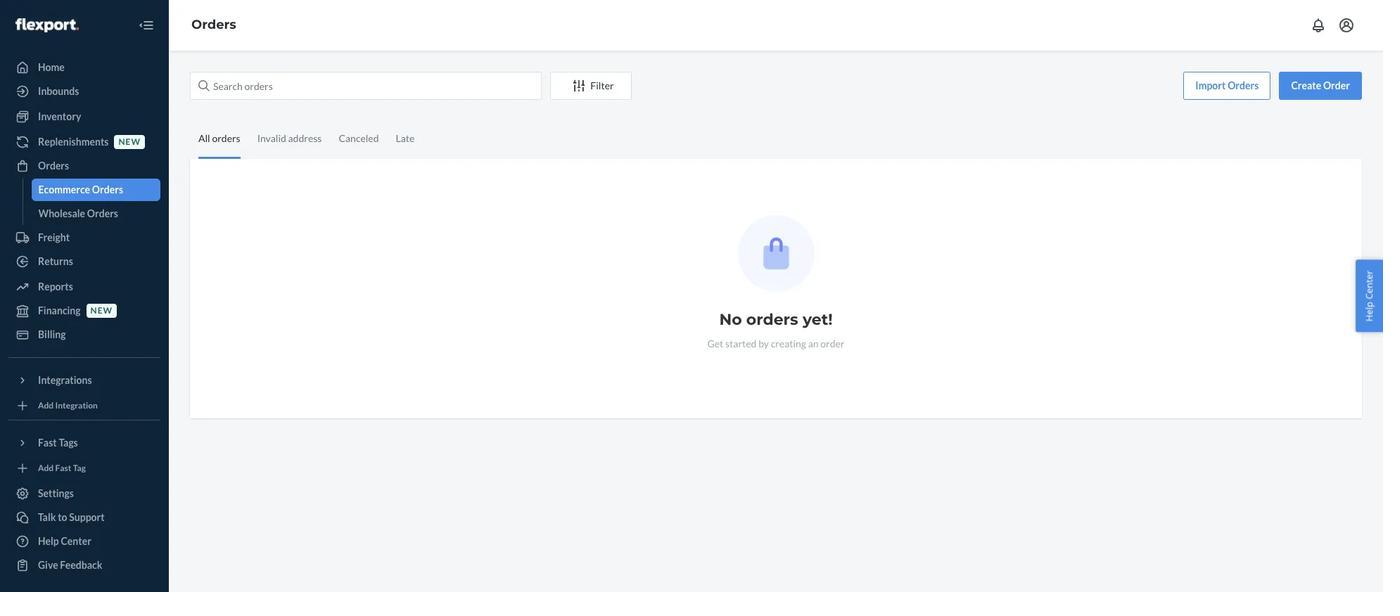 Task type: describe. For each thing, give the bounding box(es) containing it.
all orders
[[199, 132, 241, 144]]

yet!
[[803, 310, 833, 329]]

wholesale
[[38, 208, 85, 220]]

add integration link
[[8, 398, 161, 415]]

talk to support
[[38, 512, 105, 524]]

add for add fast tag
[[38, 464, 54, 474]]

open account menu image
[[1339, 17, 1356, 34]]

1 vertical spatial help center
[[38, 536, 91, 548]]

empty list image
[[738, 215, 815, 292]]

Search orders text field
[[190, 72, 542, 100]]

create
[[1292, 80, 1322, 92]]

freight link
[[8, 227, 161, 249]]

create order link
[[1280, 72, 1363, 100]]

integrations button
[[8, 370, 161, 392]]

to
[[58, 512, 67, 524]]

freight
[[38, 232, 70, 244]]

add integration
[[38, 401, 98, 411]]

ecommerce orders
[[38, 184, 123, 196]]

talk
[[38, 512, 56, 524]]

search image
[[199, 80, 210, 92]]

an
[[809, 338, 819, 350]]

feedback
[[60, 560, 102, 572]]

orders for all
[[212, 132, 241, 144]]

give
[[38, 560, 58, 572]]

1 vertical spatial fast
[[55, 464, 71, 474]]

0 horizontal spatial orders link
[[8, 155, 161, 177]]

replenishments
[[38, 136, 109, 148]]

inventory
[[38, 111, 81, 122]]

talk to support button
[[8, 507, 161, 529]]

help center link
[[8, 531, 161, 553]]

billing
[[38, 329, 66, 341]]

give feedback button
[[8, 555, 161, 577]]

financing
[[38, 305, 81, 317]]

orders for wholesale orders
[[87, 208, 118, 220]]

help inside button
[[1364, 302, 1377, 322]]

fast tags button
[[8, 432, 161, 455]]

import
[[1196, 80, 1227, 92]]

integration
[[55, 401, 98, 411]]

new for financing
[[91, 306, 113, 316]]

no orders yet!
[[720, 310, 833, 329]]

settings
[[38, 488, 74, 500]]

1 vertical spatial help
[[38, 536, 59, 548]]

inbounds link
[[8, 80, 161, 103]]

get
[[708, 338, 724, 350]]

invalid address
[[257, 132, 322, 144]]

orders up 'search' image
[[191, 17, 236, 32]]

flexport logo image
[[15, 18, 79, 32]]

add fast tag link
[[8, 460, 161, 477]]

filter
[[591, 80, 614, 92]]

late
[[396, 132, 415, 144]]

address
[[288, 132, 322, 144]]

integrations
[[38, 375, 92, 386]]



Task type: vqa. For each thing, say whether or not it's contained in the screenshot.
Billing
yes



Task type: locate. For each thing, give the bounding box(es) containing it.
fast left tag
[[55, 464, 71, 474]]

orders right all at the left top of the page
[[212, 132, 241, 144]]

center inside button
[[1364, 271, 1377, 300]]

orders link up ecommerce orders at top left
[[8, 155, 161, 177]]

canceled
[[339, 132, 379, 144]]

0 vertical spatial add
[[38, 401, 54, 411]]

import orders
[[1196, 80, 1260, 92]]

tag
[[73, 464, 86, 474]]

close navigation image
[[138, 17, 155, 34]]

0 horizontal spatial center
[[61, 536, 91, 548]]

ecommerce orders link
[[31, 179, 161, 201]]

creating
[[771, 338, 807, 350]]

wholesale orders link
[[31, 203, 161, 225]]

orders down ecommerce orders link
[[87, 208, 118, 220]]

1 vertical spatial add
[[38, 464, 54, 474]]

1 horizontal spatial help
[[1364, 302, 1377, 322]]

returns link
[[8, 251, 161, 273]]

help center
[[1364, 271, 1377, 322], [38, 536, 91, 548]]

orders inside button
[[1229, 80, 1260, 92]]

add
[[38, 401, 54, 411], [38, 464, 54, 474]]

0 horizontal spatial orders
[[212, 132, 241, 144]]

0 vertical spatial orders
[[212, 132, 241, 144]]

fast inside dropdown button
[[38, 437, 57, 449]]

add for add integration
[[38, 401, 54, 411]]

1 vertical spatial orders link
[[8, 155, 161, 177]]

fast
[[38, 437, 57, 449], [55, 464, 71, 474]]

settings link
[[8, 483, 161, 505]]

wholesale orders
[[38, 208, 118, 220]]

orders up ecommerce
[[38, 160, 69, 172]]

orders right import
[[1229, 80, 1260, 92]]

invalid
[[257, 132, 286, 144]]

give feedback
[[38, 560, 102, 572]]

add inside add fast tag link
[[38, 464, 54, 474]]

orders
[[212, 132, 241, 144], [747, 310, 799, 329]]

add inside add integration link
[[38, 401, 54, 411]]

ecommerce
[[38, 184, 90, 196]]

open notifications image
[[1311, 17, 1328, 34]]

no
[[720, 310, 742, 329]]

1 vertical spatial new
[[91, 306, 113, 316]]

started
[[726, 338, 757, 350]]

1 vertical spatial orders
[[747, 310, 799, 329]]

home
[[38, 61, 65, 73]]

2 add from the top
[[38, 464, 54, 474]]

center
[[1364, 271, 1377, 300], [61, 536, 91, 548]]

tags
[[59, 437, 78, 449]]

orders link up 'search' image
[[191, 17, 236, 32]]

0 vertical spatial new
[[119, 137, 141, 147]]

orders up the wholesale orders link
[[92, 184, 123, 196]]

1 horizontal spatial center
[[1364, 271, 1377, 300]]

1 add from the top
[[38, 401, 54, 411]]

add left integration
[[38, 401, 54, 411]]

add fast tag
[[38, 464, 86, 474]]

0 horizontal spatial help
[[38, 536, 59, 548]]

orders link
[[191, 17, 236, 32], [8, 155, 161, 177]]

by
[[759, 338, 769, 350]]

1 horizontal spatial new
[[119, 137, 141, 147]]

0 vertical spatial fast
[[38, 437, 57, 449]]

help center inside button
[[1364, 271, 1377, 322]]

order
[[1324, 80, 1351, 92]]

inventory link
[[8, 106, 161, 128]]

0 vertical spatial help center
[[1364, 271, 1377, 322]]

1 horizontal spatial orders link
[[191, 17, 236, 32]]

0 horizontal spatial new
[[91, 306, 113, 316]]

add up settings
[[38, 464, 54, 474]]

1 horizontal spatial help center
[[1364, 271, 1377, 322]]

new down the inventory link
[[119, 137, 141, 147]]

new for replenishments
[[119, 137, 141, 147]]

orders for import orders
[[1229, 80, 1260, 92]]

home link
[[8, 56, 161, 79]]

0 vertical spatial orders link
[[191, 17, 236, 32]]

orders for ecommerce orders
[[92, 184, 123, 196]]

order
[[821, 338, 845, 350]]

orders for no
[[747, 310, 799, 329]]

filter button
[[551, 72, 632, 100]]

orders up get started by creating an order in the right of the page
[[747, 310, 799, 329]]

fast tags
[[38, 437, 78, 449]]

create order
[[1292, 80, 1351, 92]]

billing link
[[8, 324, 161, 346]]

reports link
[[8, 276, 161, 298]]

help
[[1364, 302, 1377, 322], [38, 536, 59, 548]]

orders
[[191, 17, 236, 32], [1229, 80, 1260, 92], [38, 160, 69, 172], [92, 184, 123, 196], [87, 208, 118, 220]]

import orders button
[[1184, 72, 1272, 100]]

inbounds
[[38, 85, 79, 97]]

returns
[[38, 256, 73, 268]]

support
[[69, 512, 105, 524]]

reports
[[38, 281, 73, 293]]

get started by creating an order
[[708, 338, 845, 350]]

new down reports link
[[91, 306, 113, 316]]

fast left tags
[[38, 437, 57, 449]]

help center button
[[1357, 260, 1384, 333]]

all
[[199, 132, 210, 144]]

0 vertical spatial help
[[1364, 302, 1377, 322]]

0 horizontal spatial help center
[[38, 536, 91, 548]]

1 horizontal spatial orders
[[747, 310, 799, 329]]

1 vertical spatial center
[[61, 536, 91, 548]]

new
[[119, 137, 141, 147], [91, 306, 113, 316]]

0 vertical spatial center
[[1364, 271, 1377, 300]]



